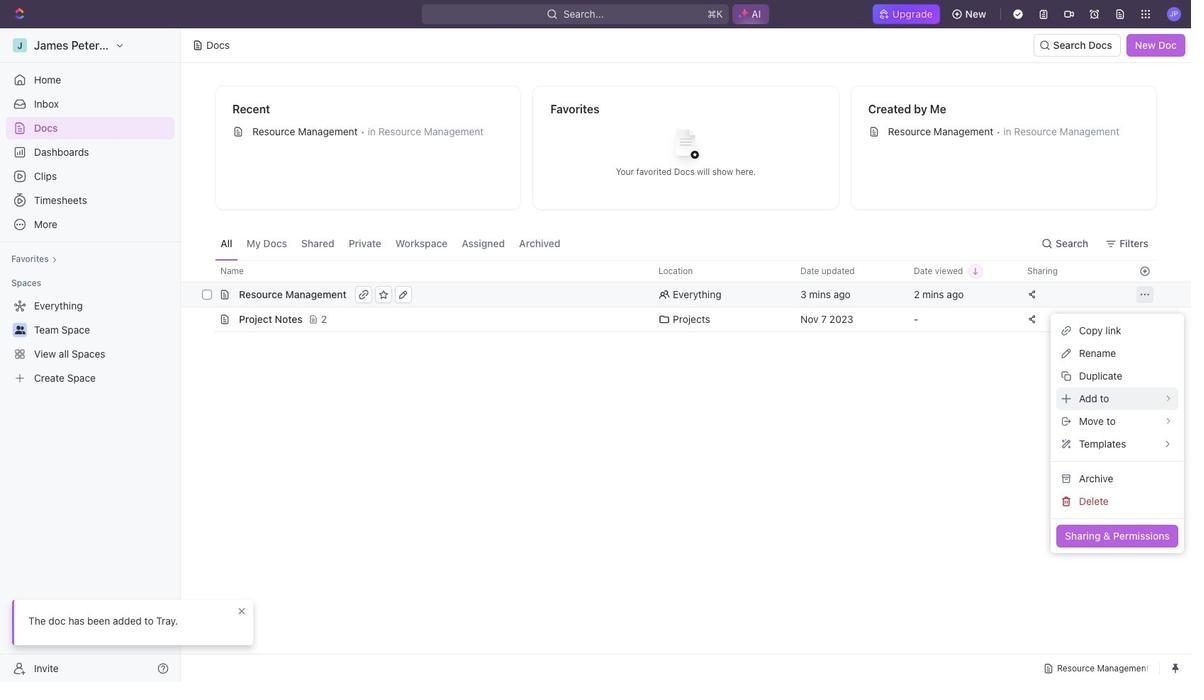 Task type: locate. For each thing, give the bounding box(es) containing it.
table
[[181, 260, 1191, 333]]

no favorited docs image
[[658, 118, 714, 175]]

tree
[[6, 295, 174, 390]]

column header
[[199, 260, 215, 283]]

tab list
[[215, 227, 566, 260]]

cell
[[199, 308, 215, 332]]

row
[[199, 260, 1157, 283], [181, 282, 1191, 308], [199, 307, 1157, 333]]

sidebar navigation
[[0, 28, 181, 683]]



Task type: vqa. For each thing, say whether or not it's contained in the screenshot.
INVITE USER ICON
no



Task type: describe. For each thing, give the bounding box(es) containing it.
tree inside sidebar navigation
[[6, 295, 174, 390]]



